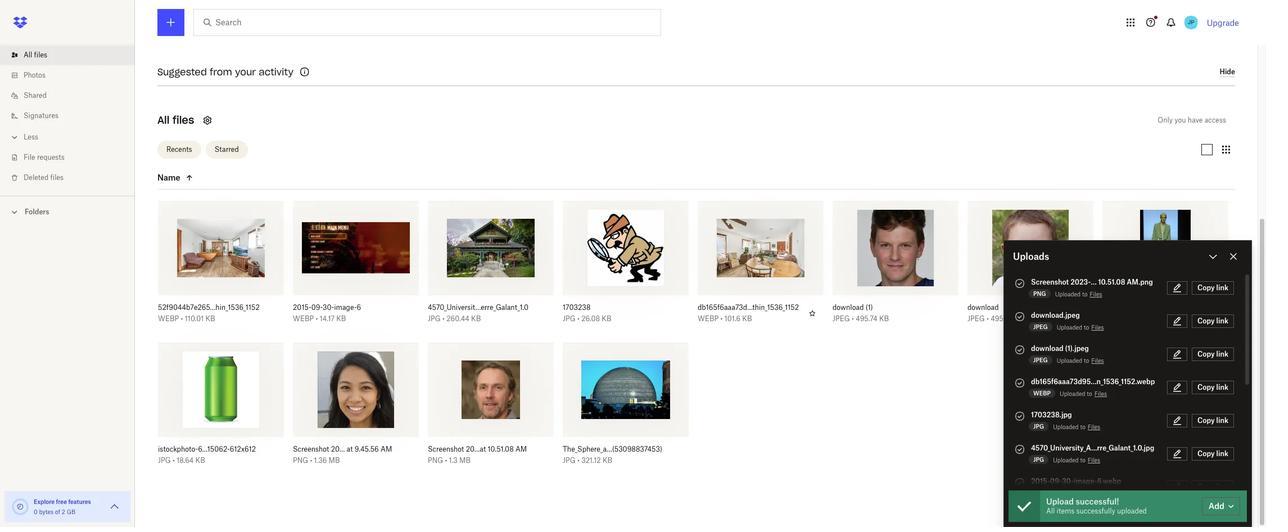 Task type: describe. For each thing, give the bounding box(es) containing it.
your
[[235, 66, 256, 78]]

deleted files link
[[9, 168, 135, 188]]

copy link button for download.jpeg
[[1193, 314, 1235, 328]]

0
[[34, 509, 38, 515]]

30- for 6.webp
[[1063, 477, 1075, 486]]

png inside uploads alert
[[1034, 290, 1047, 297]]

kb for 1703238 jpg • 26.08 kb
[[602, 314, 612, 323]]

upload complete status
[[1009, 491, 1041, 524]]

upload complete image for download (1).jpeg
[[1014, 343, 1027, 357]]

file, screenshot 2023-11-13 at 10.51.08 am.png row
[[428, 342, 554, 473]]

4570_universit…erre_galant_1.0
[[428, 303, 529, 311]]

less
[[24, 133, 38, 141]]

jp button
[[1183, 14, 1201, 32]]

photos link
[[9, 65, 135, 86]]

photos
[[24, 71, 46, 79]]

uploaded for 1703238.jpg
[[1054, 424, 1079, 430]]

you for use
[[174, 66, 187, 76]]

explore free features 0 bytes of 2 gb
[[34, 498, 91, 515]]

7 copy link button from the top
[[1193, 480, 1235, 494]]

bytes
[[39, 509, 54, 515]]

items inside upload successful! all items successfully uploaded
[[1057, 507, 1075, 515]]

upload complete image for download.jpeg
[[1014, 310, 1027, 323]]

download.jpeg
[[1032, 311, 1081, 320]]

only
[[1159, 116, 1174, 124]]

52f9044b7e265…hin_1536_1152
[[158, 303, 260, 311]]

files link for download.jpeg
[[1092, 322, 1105, 333]]

add
[[1210, 501, 1225, 511]]

jp
[[1188, 19, 1195, 26]]

kb inside 2015-09-30-image-6 webp • 14.17 kb
[[337, 314, 346, 323]]

6
[[357, 303, 361, 311]]

uploaded for download.jpeg
[[1057, 324, 1083, 331]]

(1).jpeg
[[1066, 344, 1090, 353]]

uploads alert
[[1004, 240, 1253, 527]]

• inside 52f9044b7e265…hin_1536_1152 webp • 110.01 kb
[[181, 314, 183, 323]]

the_sphere_a…(53098837453) jpg • 321.12 kb
[[563, 445, 663, 464]]

suggested from your activity
[[158, 66, 294, 78]]

to for 1703238.jpg
[[1081, 424, 1086, 430]]

uploaded to files for download.jpeg
[[1057, 324, 1105, 331]]

image- for 6
[[334, 303, 357, 311]]

requests
[[37, 153, 65, 161]]

to for download.jpeg
[[1085, 324, 1090, 331]]

4570_university_a…rre_galant_1.0.jpg
[[1032, 444, 1155, 452]]

jpg inside istockphoto-6…15062-612x612 jpg • 18.64 kb
[[158, 456, 171, 464]]

download inside uploads alert
[[1032, 344, 1064, 353]]

612x612
[[230, 445, 256, 453]]

uploaded to files for screenshot 2023-… 10.51.08 am.png
[[1056, 291, 1103, 298]]

files for db165f6aaa73d95…n_1536_1152.webp
[[1095, 390, 1108, 397]]

4570_universit…erre_galant_1.0 button
[[428, 303, 529, 312]]

copy link for 1703238.jpg
[[1198, 416, 1229, 425]]

7 copy from the top
[[1198, 483, 1216, 491]]

jpeg down download (1).jpeg
[[1034, 357, 1048, 363]]

52f9044b7e265…hin_1536_1152 button
[[158, 303, 260, 312]]

copy link for db165f6aaa73d95…n_1536_1152.webp
[[1198, 383, 1229, 392]]

9.45.56
[[355, 445, 379, 453]]

less image
[[9, 132, 20, 143]]

2015-09-30-image-6 webp • 14.17 kb
[[293, 303, 361, 323]]

upload complete image for db165f6aaa73d95…n_1536_1152.webp
[[1014, 376, 1027, 390]]

jpg up 2015-09-30-image-6.webp
[[1034, 456, 1045, 463]]

files for 4570_university_a…rre_galant_1.0.jpg
[[1089, 457, 1101, 464]]

• inside the_sphere_a…(53098837453) jpg • 321.12 kb
[[578, 456, 580, 464]]

uploaded to files for download (1).jpeg
[[1057, 357, 1105, 364]]

istockphoto-
[[158, 445, 198, 453]]

kb for the_sphere_a…(53098837453) jpg • 321.12 kb
[[603, 456, 613, 464]]

file, screenshot 2023-10-19 at 9.45.56 am.png row
[[293, 342, 419, 473]]

copy for screenshot 2023-… 10.51.08 am.png
[[1198, 284, 1216, 292]]

all files inside all files link
[[24, 51, 47, 59]]

webp inside uploads alert
[[1034, 390, 1052, 397]]

file, the_sphere_at_the_venetian_resort_(53098837453).jpg row
[[563, 342, 689, 473]]

kb for download jpeg • 495.25 kb
[[1016, 314, 1026, 323]]

upload successful! all items successfully uploaded
[[1047, 497, 1148, 515]]

upload complete image for 4570_university_a…rre_galant_1.0.jpg
[[1014, 443, 1027, 456]]

• inside istockphoto-6…15062-612x612 jpg • 18.64 kb
[[173, 456, 175, 464]]

only you have access
[[1159, 116, 1227, 124]]

features
[[68, 498, 91, 505]]

copy link for download (1).jpeg
[[1198, 350, 1229, 358]]

110.01
[[185, 314, 204, 323]]

am inside screenshot 20…at 10.51.08 am png • 1.3 mb
[[516, 445, 527, 453]]

link for 1703238.jpg
[[1217, 416, 1229, 425]]

upload
[[1047, 497, 1075, 506]]

2015- for 2015-09-30-image-6.webp
[[1032, 477, 1051, 486]]

add button
[[1203, 497, 1241, 515]]

495.25
[[991, 314, 1014, 323]]

gb
[[67, 509, 75, 515]]

webp inside 2015-09-30-image-6 webp • 14.17 kb
[[293, 314, 314, 323]]

db165f6aaa73d…thin_1536_1152 webp • 101.6 kb
[[698, 303, 800, 323]]

of
[[55, 509, 60, 515]]

suggested
[[240, 66, 279, 76]]

26.08
[[582, 314, 600, 323]]

hide button
[[1221, 68, 1236, 77]]

recents button
[[158, 141, 201, 159]]

6.webp
[[1098, 477, 1122, 486]]

jpg inside '1703238 jpg • 26.08 kb'
[[563, 314, 576, 323]]

7 link from the top
[[1217, 483, 1229, 491]]

screenshot 20…at 10.51.08 am button
[[428, 445, 529, 454]]

hide
[[1221, 68, 1236, 76]]

image- for 6.webp
[[1075, 477, 1098, 486]]

screenshot 20… at 9.45.56 am png • 1.36 mb
[[293, 445, 392, 464]]

kb for db165f6aaa73d…thin_1536_1152 webp • 101.6 kb
[[743, 314, 753, 323]]

webp inside 52f9044b7e265…hin_1536_1152 webp • 110.01 kb
[[158, 314, 179, 323]]

link for db165f6aaa73d95…n_1536_1152.webp
[[1217, 383, 1229, 392]]

will
[[304, 66, 317, 76]]

to for db165f6aaa73d95…n_1536_1152.webp
[[1088, 390, 1093, 397]]

the_sphere_a…(53098837453)
[[563, 445, 663, 453]]

all files link
[[9, 45, 135, 65]]

up
[[394, 66, 403, 76]]

files link for download (1).jpeg
[[1092, 356, 1105, 366]]

dropbox,
[[205, 66, 238, 76]]

• inside screenshot 20…at 10.51.08 am png • 1.3 mb
[[445, 456, 447, 464]]

1703238 button
[[563, 303, 664, 312]]

the_sphere_a…(53098837453) button
[[563, 445, 664, 454]]

jpg inside 4570_universit…erre_galant_1.0 jpg • 260.44 kb
[[428, 314, 441, 323]]

495.74
[[856, 314, 878, 323]]

upgrade
[[1208, 18, 1240, 27]]

copy link button for download (1).jpeg
[[1193, 348, 1235, 361]]

automatically
[[319, 66, 370, 76]]

uploaded for download (1).jpeg
[[1057, 357, 1083, 364]]

to for 4570_university_a…rre_galant_1.0.jpg
[[1081, 457, 1086, 464]]

file, download (1).jpeg row
[[833, 201, 959, 331]]

suggested
[[158, 66, 207, 78]]

copy for 4570_university_a…rre_galant_1.0.jpg
[[1198, 450, 1216, 458]]

7 copy link from the top
[[1198, 483, 1229, 491]]

download (1) button
[[833, 303, 934, 312]]

uploaded to files for 4570_university_a…rre_galant_1.0.jpg
[[1054, 457, 1101, 464]]

signatures
[[24, 111, 59, 120]]

30- for 6
[[323, 303, 334, 311]]

download (1) jpeg • 495.74 kb
[[833, 303, 890, 323]]

copy for download.jpeg
[[1198, 317, 1216, 325]]

name button
[[158, 171, 252, 185]]

signatures link
[[9, 106, 135, 126]]

file, istockphoto-610015062-612x612.jpg row
[[158, 342, 284, 473]]

screenshot 20…at 10.51.08 am png • 1.3 mb
[[428, 445, 527, 464]]

link for download (1).jpeg
[[1217, 350, 1229, 358]]

screenshot 20… at 9.45.56 am button
[[293, 445, 394, 454]]

• inside '1703238 jpg • 26.08 kb'
[[578, 314, 580, 323]]



Task type: locate. For each thing, give the bounding box(es) containing it.
download inside download jpeg • 495.25 kb
[[968, 303, 1000, 311]]

screenshot inside uploads alert
[[1032, 278, 1070, 286]]

• inside screenshot 20… at 9.45.56 am png • 1.36 mb
[[310, 456, 312, 464]]

to down db165f6aaa73d95…n_1536_1152.webp
[[1088, 390, 1093, 397]]

2 copy link from the top
[[1198, 317, 1229, 325]]

2015-09-30-image-6 button
[[293, 303, 394, 312]]

jpg inside the_sphere_a…(53098837453) jpg • 321.12 kb
[[563, 456, 576, 464]]

jpg left 321.12
[[563, 456, 576, 464]]

uploaded down 1703238.jpg
[[1054, 424, 1079, 430]]

kb down download (1) button
[[880, 314, 890, 323]]

image-
[[334, 303, 357, 311], [1075, 477, 1098, 486]]

0 horizontal spatial mb
[[329, 456, 340, 464]]

0 horizontal spatial 09-
[[312, 303, 323, 311]]

2 am from the left
[[516, 445, 527, 453]]

image- inside uploads alert
[[1075, 477, 1098, 486]]

2 vertical spatial all
[[1047, 507, 1056, 515]]

0 horizontal spatial you
[[174, 66, 187, 76]]

at
[[347, 445, 353, 453]]

101.6
[[725, 314, 741, 323]]

all files
[[24, 51, 47, 59], [158, 113, 194, 126]]

10.51.08 right 20…at
[[488, 445, 514, 453]]

to
[[1083, 291, 1088, 298], [1085, 324, 1090, 331], [1085, 357, 1090, 364], [1088, 390, 1093, 397], [1081, 424, 1086, 430], [1081, 457, 1086, 464]]

30- inside uploads alert
[[1063, 477, 1075, 486]]

2023-
[[1071, 278, 1092, 286]]

0 vertical spatial all
[[24, 51, 32, 59]]

kb down the "52f9044b7e265…hin_1536_1152" button on the left bottom
[[206, 314, 215, 323]]

access
[[1205, 116, 1227, 124]]

4 copy link button from the top
[[1193, 381, 1235, 394]]

from
[[210, 66, 232, 78]]

kb down download button
[[1016, 314, 1026, 323]]

upgrade link
[[1208, 18, 1240, 27]]

uploaded to files up 4570_university_a…rre_galant_1.0.jpg
[[1054, 424, 1101, 430]]

2 mb from the left
[[460, 456, 471, 464]]

0 horizontal spatial png
[[293, 456, 308, 464]]

jpeg left 495.74
[[833, 314, 850, 323]]

1703238 jpg • 26.08 kb
[[563, 303, 612, 323]]

image- inside 2015-09-30-image-6 webp • 14.17 kb
[[334, 303, 357, 311]]

upload complete image up upload complete status
[[1014, 476, 1027, 489]]

6…15062-
[[198, 445, 230, 453]]

1 vertical spatial all files
[[158, 113, 194, 126]]

copy link button for db165f6aaa73d95…n_1536_1152.webp
[[1193, 381, 1235, 394]]

kb
[[206, 314, 215, 323], [337, 314, 346, 323], [472, 314, 481, 323], [602, 314, 612, 323], [743, 314, 753, 323], [880, 314, 890, 323], [1016, 314, 1026, 323], [196, 456, 205, 464], [603, 456, 613, 464]]

2 horizontal spatial screenshot
[[1032, 278, 1070, 286]]

3 copy link button from the top
[[1193, 348, 1235, 361]]

kb down the_sphere_a…(53098837453)
[[603, 456, 613, 464]]

mb inside screenshot 20…at 10.51.08 am png • 1.3 mb
[[460, 456, 471, 464]]

20…
[[331, 445, 345, 453]]

20…at
[[466, 445, 486, 453]]

1.3
[[449, 456, 458, 464]]

items down the upload on the right of the page
[[1057, 507, 1075, 515]]

files for all files link
[[34, 51, 47, 59]]

3 copy link from the top
[[1198, 350, 1229, 358]]

dropbox image
[[9, 11, 32, 34]]

upload complete image
[[1014, 376, 1027, 390], [1014, 410, 1027, 423], [1014, 443, 1027, 456], [1009, 491, 1041, 522]]

use
[[189, 66, 203, 76]]

files for screenshot 2023-… 10.51.08 am.png
[[1091, 291, 1103, 298]]

to up (1).jpeg
[[1085, 324, 1090, 331]]

0 horizontal spatial am
[[381, 445, 392, 453]]

0 vertical spatial 09-
[[312, 303, 323, 311]]

kb down 1703238 button
[[602, 314, 612, 323]]

mb down the 20…
[[329, 456, 340, 464]]

screenshot for screenshot 2023-… 10.51.08 am.png
[[1032, 278, 1070, 286]]

…
[[1092, 278, 1097, 286]]

1 horizontal spatial 10.51.08
[[1099, 278, 1126, 286]]

upload complete image up download button
[[1014, 277, 1027, 290]]

uploaded to files down 2023-
[[1056, 291, 1103, 298]]

explore
[[34, 498, 55, 505]]

link for screenshot 2023-… 10.51.08 am.png
[[1217, 284, 1229, 292]]

mb inside screenshot 20… at 9.45.56 am png • 1.36 mb
[[329, 456, 340, 464]]

copy for 1703238.jpg
[[1198, 416, 1216, 425]]

4 upload complete image from the top
[[1014, 476, 1027, 489]]

2 copy from the top
[[1198, 317, 1216, 325]]

• inside the download (1) jpeg • 495.74 kb
[[852, 314, 855, 323]]

download up 495.25
[[968, 303, 1000, 311]]

0 vertical spatial you
[[174, 66, 187, 76]]

1 horizontal spatial am
[[516, 445, 527, 453]]

png left 1.3 at bottom
[[428, 456, 443, 464]]

1 horizontal spatial screenshot
[[428, 445, 464, 453]]

webp left 101.6
[[698, 314, 719, 323]]

2015-09-30-image-6.webp
[[1032, 477, 1122, 486]]

jpg down istockphoto-
[[158, 456, 171, 464]]

3 copy from the top
[[1198, 350, 1216, 358]]

copy for db165f6aaa73d95…n_1536_1152.webp
[[1198, 383, 1216, 392]]

• left 18.64
[[173, 456, 175, 464]]

webp inside db165f6aaa73d…thin_1536_1152 webp • 101.6 kb
[[698, 314, 719, 323]]

0 vertical spatial all files
[[24, 51, 47, 59]]

you left have
[[1175, 116, 1187, 124]]

1 mb from the left
[[329, 456, 340, 464]]

files link for screenshot 2023-… 10.51.08 am.png
[[1091, 289, 1103, 299]]

2015-
[[293, 303, 312, 311], [1032, 477, 1051, 486]]

screenshot up 1.36
[[293, 445, 329, 453]]

file, download.jpeg row
[[968, 201, 1094, 331]]

2015- for 2015-09-30-image-6 webp • 14.17 kb
[[293, 303, 312, 311]]

successfully
[[1077, 507, 1116, 515]]

download inside the download (1) jpeg • 495.74 kb
[[833, 303, 864, 311]]

2 upload complete image from the top
[[1014, 310, 1027, 323]]

• left 495.74
[[852, 314, 855, 323]]

1 vertical spatial files
[[173, 113, 194, 126]]

6 link from the top
[[1217, 450, 1229, 458]]

upload complete image
[[1014, 277, 1027, 290], [1014, 310, 1027, 323], [1014, 343, 1027, 357], [1014, 476, 1027, 489]]

copy link button for screenshot 2023-… 10.51.08 am.png
[[1193, 281, 1235, 295]]

files link for 4570_university_a…rre_galant_1.0.jpg
[[1089, 455, 1101, 465]]

kb down db165f6aaa73d…thin_1536_1152 button
[[743, 314, 753, 323]]

list containing all files
[[0, 38, 135, 196]]

uploaded to files up (1).jpeg
[[1057, 324, 1105, 331]]

download button
[[968, 303, 1070, 312]]

to up 4570_university_a…rre_galant_1.0.jpg
[[1081, 424, 1086, 430]]

am right 9.45.56
[[381, 445, 392, 453]]

1 vertical spatial you
[[1175, 116, 1187, 124]]

2 copy link button from the top
[[1193, 314, 1235, 328]]

2
[[62, 509, 65, 515]]

1 vertical spatial image-
[[1075, 477, 1098, 486]]

files inside list item
[[34, 51, 47, 59]]

• left 260.44
[[443, 314, 445, 323]]

to for download (1).jpeg
[[1085, 357, 1090, 364]]

jpg down 1703238
[[563, 314, 576, 323]]

1 horizontal spatial all
[[158, 113, 170, 126]]

uploaded for 4570_university_a…rre_galant_1.0.jpg
[[1054, 457, 1079, 464]]

have
[[1189, 116, 1204, 124]]

uploaded down (1).jpeg
[[1057, 357, 1083, 364]]

1 vertical spatial 09-
[[1051, 477, 1063, 486]]

jpeg down download.jpeg
[[1034, 323, 1048, 330]]

10.51.08 right …
[[1099, 278, 1126, 286]]

kb inside the download (1) jpeg • 495.74 kb
[[880, 314, 890, 323]]

am inside screenshot 20… at 9.45.56 am png • 1.36 mb
[[381, 445, 392, 453]]

file, 52f9044b7e2655d26eb85c0b2abdc392-uncropped_scaled_within_1536_1152.webp row
[[158, 201, 284, 331]]

db165f6aaa73d95…n_1536_1152.webp
[[1032, 378, 1156, 386]]

webp left 14.17 at the bottom left
[[293, 314, 314, 323]]

09- up the upload on the right of the page
[[1051, 477, 1063, 486]]

uploaded
[[1118, 507, 1148, 515]]

kb down 2015-09-30-image-6 button
[[337, 314, 346, 323]]

09- for 2015-09-30-image-6 webp • 14.17 kb
[[312, 303, 323, 311]]

uploaded
[[1056, 291, 1081, 298], [1057, 324, 1083, 331], [1057, 357, 1083, 364], [1061, 390, 1086, 397], [1054, 424, 1079, 430], [1054, 457, 1079, 464]]

kb inside the_sphere_a…(53098837453) jpg • 321.12 kb
[[603, 456, 613, 464]]

png
[[1034, 290, 1047, 297], [293, 456, 308, 464], [428, 456, 443, 464]]

upload complete image left download.jpeg
[[1014, 310, 1027, 323]]

09- inside uploads alert
[[1051, 477, 1063, 486]]

09- inside 2015-09-30-image-6 webp • 14.17 kb
[[312, 303, 323, 311]]

• inside 2015-09-30-image-6 webp • 14.17 kb
[[316, 314, 318, 323]]

link for 4570_university_a…rre_galant_1.0.jpg
[[1217, 450, 1229, 458]]

• left the 110.01
[[181, 314, 183, 323]]

png up download button
[[1034, 290, 1047, 297]]

(1)
[[866, 303, 874, 311]]

all down the upload on the right of the page
[[1047, 507, 1056, 515]]

0 horizontal spatial files
[[34, 51, 47, 59]]

download for •
[[968, 303, 1000, 311]]

1 copy from the top
[[1198, 284, 1216, 292]]

1 horizontal spatial items
[[1057, 507, 1075, 515]]

link for download.jpeg
[[1217, 317, 1229, 325]]

name
[[158, 173, 180, 182]]

1 link from the top
[[1217, 284, 1229, 292]]

1.36
[[314, 456, 327, 464]]

jpg down 1703238.jpg
[[1034, 423, 1045, 430]]

30- inside 2015-09-30-image-6 webp • 14.17 kb
[[323, 303, 334, 311]]

2 link from the top
[[1217, 317, 1229, 325]]

kb for 4570_universit…erre_galant_1.0 jpg • 260.44 kb
[[472, 314, 481, 323]]

uploaded to files for 1703238.jpg
[[1054, 424, 1101, 430]]

• left 1.36
[[310, 456, 312, 464]]

copy link for 4570_university_a…rre_galant_1.0.jpg
[[1198, 450, 1229, 458]]

3 upload complete image from the top
[[1014, 343, 1027, 357]]

• left 495.25
[[987, 314, 990, 323]]

1 horizontal spatial 30-
[[1063, 477, 1075, 486]]

5 copy link from the top
[[1198, 416, 1229, 425]]

am
[[381, 445, 392, 453], [516, 445, 527, 453]]

1 vertical spatial items
[[1057, 507, 1075, 515]]

uploaded to files down (1).jpeg
[[1057, 357, 1105, 364]]

2015- inside uploads alert
[[1032, 477, 1051, 486]]

2 horizontal spatial download
[[1032, 344, 1064, 353]]

to for screenshot 2023-… 10.51.08 am.png
[[1083, 291, 1088, 298]]

istockphoto-6…15062-612x612 jpg • 18.64 kb
[[158, 445, 256, 464]]

1 vertical spatial 2015-
[[1032, 477, 1051, 486]]

0 horizontal spatial download
[[833, 303, 864, 311]]

all inside upload successful! all items successfully uploaded
[[1047, 507, 1056, 515]]

items left will
[[281, 66, 302, 76]]

uploaded to files for db165f6aaa73d95…n_1536_1152.webp
[[1061, 390, 1108, 397]]

download left (1)
[[833, 303, 864, 311]]

recents
[[167, 145, 192, 154]]

you for have
[[1175, 116, 1187, 124]]

5 copy link button from the top
[[1193, 414, 1235, 428]]

• left 101.6
[[721, 314, 723, 323]]

6 copy from the top
[[1198, 450, 1216, 458]]

image- up 'successful!'
[[1075, 477, 1098, 486]]

09-
[[312, 303, 323, 311], [1051, 477, 1063, 486]]

files for download (1).jpeg
[[1092, 357, 1105, 364]]

uploaded for db165f6aaa73d95…n_1536_1152.webp
[[1061, 390, 1086, 397]]

free
[[56, 498, 67, 505]]

uploaded to files
[[1056, 291, 1103, 298], [1057, 324, 1105, 331], [1057, 357, 1105, 364], [1061, 390, 1108, 397], [1054, 424, 1101, 430], [1054, 457, 1101, 464]]

file, 4570_university_ave____pierre_galant_1.0.jpg row
[[428, 201, 554, 331]]

uploaded up 2015-09-30-image-6.webp
[[1054, 457, 1079, 464]]

2 horizontal spatial png
[[1034, 290, 1047, 297]]

• inside db165f6aaa73d…thin_1536_1152 webp • 101.6 kb
[[721, 314, 723, 323]]

• left 321.12
[[578, 456, 580, 464]]

1 upload complete image from the top
[[1014, 277, 1027, 290]]

0 horizontal spatial all
[[24, 51, 32, 59]]

• inside download jpeg • 495.25 kb
[[987, 314, 990, 323]]

uploaded down 2023-
[[1056, 291, 1081, 298]]

screenshot for screenshot 20…at 10.51.08 am png • 1.3 mb
[[428, 445, 464, 453]]

deleted
[[24, 173, 49, 182]]

copy link for download.jpeg
[[1198, 317, 1229, 325]]

istockphoto-6…15062-612x612 button
[[158, 445, 259, 454]]

kb inside 4570_universit…erre_galant_1.0 jpg • 260.44 kb
[[472, 314, 481, 323]]

jpeg inside the download (1) jpeg • 495.74 kb
[[833, 314, 850, 323]]

successful!
[[1076, 497, 1120, 506]]

uploaded down download.jpeg
[[1057, 324, 1083, 331]]

1 horizontal spatial 09-
[[1051, 477, 1063, 486]]

am.png
[[1128, 278, 1154, 286]]

file
[[24, 153, 35, 161]]

starred button
[[206, 141, 248, 159]]

30- up the upload on the right of the page
[[1063, 477, 1075, 486]]

0 horizontal spatial 2015-
[[293, 303, 312, 311]]

1 horizontal spatial all files
[[158, 113, 194, 126]]

kb inside istockphoto-6…15062-612x612 jpg • 18.64 kb
[[196, 456, 205, 464]]

webp left the 110.01
[[158, 314, 179, 323]]

321.12
[[582, 456, 601, 464]]

kb inside db165f6aaa73d…thin_1536_1152 webp • 101.6 kb
[[743, 314, 753, 323]]

kb down the istockphoto-6…15062-612x612 button
[[196, 456, 205, 464]]

0 horizontal spatial items
[[281, 66, 302, 76]]

screenshot inside screenshot 20…at 10.51.08 am png • 1.3 mb
[[428, 445, 464, 453]]

10.51.08
[[1099, 278, 1126, 286], [488, 445, 514, 453]]

png left 1.36
[[293, 456, 308, 464]]

mb right 1.3 at bottom
[[460, 456, 471, 464]]

png inside screenshot 20…at 10.51.08 am png • 1.3 mb
[[428, 456, 443, 464]]

10.51.08 inside screenshot 20…at 10.51.08 am png • 1.3 mb
[[488, 445, 514, 453]]

file requests link
[[9, 147, 135, 168]]

folders button
[[0, 203, 135, 220]]

kb inside download jpeg • 495.25 kb
[[1016, 314, 1026, 323]]

upload complete image for 1703238.jpg
[[1014, 410, 1027, 423]]

to down 4570_university_a…rre_galant_1.0.jpg
[[1081, 457, 1086, 464]]

• down 1703238
[[578, 314, 580, 323]]

webp up 1703238.jpg
[[1034, 390, 1052, 397]]

you right as
[[174, 66, 187, 76]]

4 link from the top
[[1217, 383, 1229, 392]]

download (1).jpeg
[[1032, 344, 1090, 353]]

1703238
[[563, 303, 591, 311]]

1 horizontal spatial files
[[50, 173, 64, 182]]

0 horizontal spatial screenshot
[[293, 445, 329, 453]]

0 vertical spatial 30-
[[323, 303, 334, 311]]

list
[[0, 38, 135, 196]]

copy for download (1).jpeg
[[1198, 350, 1216, 358]]

copy link button for 4570_university_a…rre_galant_1.0.jpg
[[1193, 447, 1235, 461]]

files for 1703238.jpg
[[1089, 424, 1101, 430]]

all files up the photos
[[24, 51, 47, 59]]

1 vertical spatial 10.51.08
[[488, 445, 514, 453]]

copy link button for 1703238.jpg
[[1193, 414, 1235, 428]]

18.64
[[177, 456, 194, 464]]

download left (1).jpeg
[[1032, 344, 1064, 353]]

uploaded to files down 4570_university_a…rre_galant_1.0.jpg
[[1054, 457, 1101, 464]]

09- up 14.17 at the bottom left
[[312, 303, 323, 311]]

jpg
[[428, 314, 441, 323], [563, 314, 576, 323], [1034, 423, 1045, 430], [158, 456, 171, 464], [563, 456, 576, 464], [1034, 456, 1045, 463]]

1 horizontal spatial image-
[[1075, 477, 1098, 486]]

kb for 52f9044b7e265…hin_1536_1152 webp • 110.01 kb
[[206, 314, 215, 323]]

4 copy from the top
[[1198, 383, 1216, 392]]

download
[[833, 303, 864, 311], [968, 303, 1000, 311], [1032, 344, 1064, 353]]

file, 2015-09-30-image-6.webp row
[[293, 201, 419, 331]]

shared link
[[9, 86, 135, 106]]

show
[[372, 66, 392, 76]]

Search in folder "Dropbox" text field
[[215, 16, 638, 29]]

260.44
[[447, 314, 470, 323]]

• left 14.17 at the bottom left
[[316, 314, 318, 323]]

1 horizontal spatial png
[[428, 456, 443, 464]]

all files list item
[[0, 45, 135, 65]]

as
[[162, 66, 172, 76]]

screenshot up 1.3 at bottom
[[428, 445, 464, 453]]

file, db165f6aaa73d95c9004256537e7037b-uncropped_scaled_within_1536_1152.webp row
[[698, 201, 824, 331]]

4570_universit…erre_galant_1.0 jpg • 260.44 kb
[[428, 303, 529, 323]]

jpg left 260.44
[[428, 314, 441, 323]]

all inside list item
[[24, 51, 32, 59]]

6 copy link button from the top
[[1193, 447, 1235, 461]]

uploads
[[1014, 251, 1050, 262]]

screenshot left 2023-
[[1032, 278, 1070, 286]]

0 vertical spatial image-
[[334, 303, 357, 311]]

1 copy link from the top
[[1198, 284, 1229, 292]]

4 copy link from the top
[[1198, 383, 1229, 392]]

1 horizontal spatial 2015-
[[1032, 477, 1051, 486]]

file requests
[[24, 153, 65, 161]]

all files up recents
[[158, 113, 194, 126]]

to down 2023-
[[1083, 291, 1088, 298]]

activity
[[259, 66, 294, 78]]

download jpeg • 495.25 kb
[[968, 303, 1026, 323]]

webp
[[158, 314, 179, 323], [293, 314, 314, 323], [698, 314, 719, 323], [1034, 390, 1052, 397]]

files right the deleted
[[50, 173, 64, 182]]

files up the photos
[[34, 51, 47, 59]]

1 copy link button from the top
[[1193, 281, 1235, 295]]

file, inflatable-pants-today-inline-200227-5.webp row
[[1103, 201, 1229, 331]]

copy link
[[1198, 284, 1229, 292], [1198, 317, 1229, 325], [1198, 350, 1229, 358], [1198, 383, 1229, 392], [1198, 416, 1229, 425], [1198, 450, 1229, 458], [1198, 483, 1229, 491]]

uploaded for screenshot 2023-… 10.51.08 am.png
[[1056, 291, 1081, 298]]

upload complete image for screenshot 2023-… 10.51.08 am.png
[[1014, 277, 1027, 290]]

kb inside '1703238 jpg • 26.08 kb'
[[602, 314, 612, 323]]

uploaded to files down db165f6aaa73d95…n_1536_1152.webp
[[1061, 390, 1108, 397]]

5 copy from the top
[[1198, 416, 1216, 425]]

download for jpeg
[[833, 303, 864, 311]]

1 vertical spatial all
[[158, 113, 170, 126]]

here.
[[405, 66, 424, 76]]

all up the photos
[[24, 51, 32, 59]]

1 horizontal spatial you
[[1175, 116, 1187, 124]]

6 copy link from the top
[[1198, 450, 1229, 458]]

uploaded down db165f6aaa73d95…n_1536_1152.webp
[[1061, 390, 1086, 397]]

2 horizontal spatial files
[[173, 113, 194, 126]]

files link for db165f6aaa73d95…n_1536_1152.webp
[[1095, 389, 1108, 399]]

screenshot for screenshot 20… at 9.45.56 am png • 1.36 mb
[[293, 445, 329, 453]]

0 vertical spatial 2015-
[[293, 303, 312, 311]]

0 horizontal spatial 30-
[[323, 303, 334, 311]]

09- for 2015-09-30-image-6.webp
[[1051, 477, 1063, 486]]

2015- inside 2015-09-30-image-6 webp • 14.17 kb
[[293, 303, 312, 311]]

png inside screenshot 20… at 9.45.56 am png • 1.36 mb
[[293, 456, 308, 464]]

• left 1.3 at bottom
[[445, 456, 447, 464]]

0 horizontal spatial 10.51.08
[[488, 445, 514, 453]]

jpeg inside download jpeg • 495.25 kb
[[968, 314, 986, 323]]

link
[[1217, 284, 1229, 292], [1217, 317, 1229, 325], [1217, 350, 1229, 358], [1217, 383, 1229, 392], [1217, 416, 1229, 425], [1217, 450, 1229, 458], [1217, 483, 1229, 491]]

image- up 14.17 at the bottom left
[[334, 303, 357, 311]]

you
[[174, 66, 187, 76], [1175, 116, 1187, 124]]

30- up 14.17 at the bottom left
[[323, 303, 334, 311]]

files for download.jpeg
[[1092, 324, 1105, 331]]

am right 20…at
[[516, 445, 527, 453]]

10.51.08 inside uploads alert
[[1099, 278, 1126, 286]]

db165f6aaa73d…thin_1536_1152
[[698, 303, 800, 311]]

upload complete image down 495.25
[[1014, 343, 1027, 357]]

1 horizontal spatial download
[[968, 303, 1000, 311]]

copy link for screenshot 2023-… 10.51.08 am.png
[[1198, 284, 1229, 292]]

0 horizontal spatial image-
[[334, 303, 357, 311]]

mb
[[329, 456, 340, 464], [460, 456, 471, 464]]

0 vertical spatial 10.51.08
[[1099, 278, 1126, 286]]

1 am from the left
[[381, 445, 392, 453]]

2 vertical spatial files
[[50, 173, 64, 182]]

2 horizontal spatial all
[[1047, 507, 1056, 515]]

starred
[[215, 145, 239, 154]]

kb inside 52f9044b7e265…hin_1536_1152 webp • 110.01 kb
[[206, 314, 215, 323]]

jpeg left 495.25
[[968, 314, 986, 323]]

files link for 1703238.jpg
[[1089, 422, 1101, 432]]

3 link from the top
[[1217, 350, 1229, 358]]

all up recents
[[158, 113, 170, 126]]

screenshot inside screenshot 20… at 9.45.56 am png • 1.36 mb
[[293, 445, 329, 453]]

copy
[[1198, 284, 1216, 292], [1198, 317, 1216, 325], [1198, 350, 1216, 358], [1198, 383, 1216, 392], [1198, 416, 1216, 425], [1198, 450, 1216, 458], [1198, 483, 1216, 491]]

1 horizontal spatial mb
[[460, 456, 471, 464]]

as you use dropbox, suggested items will automatically show up here.
[[162, 66, 424, 76]]

files left folder settings icon
[[173, 113, 194, 126]]

5 link from the top
[[1217, 416, 1229, 425]]

1 vertical spatial 30-
[[1063, 477, 1075, 486]]

deleted files
[[24, 173, 64, 182]]

to down (1).jpeg
[[1085, 357, 1090, 364]]

quota usage element
[[11, 498, 29, 516]]

• inside 4570_universit…erre_galant_1.0 jpg • 260.44 kb
[[443, 314, 445, 323]]

0 horizontal spatial all files
[[24, 51, 47, 59]]

0 vertical spatial items
[[281, 66, 302, 76]]

file, 1703238.jpg row
[[563, 201, 689, 331]]

kb down 4570_universit…erre_galant_1.0 button
[[472, 314, 481, 323]]

folder settings image
[[201, 113, 215, 127]]

files for deleted files link
[[50, 173, 64, 182]]

0 vertical spatial files
[[34, 51, 47, 59]]



Task type: vqa. For each thing, say whether or not it's contained in the screenshot.
GO
no



